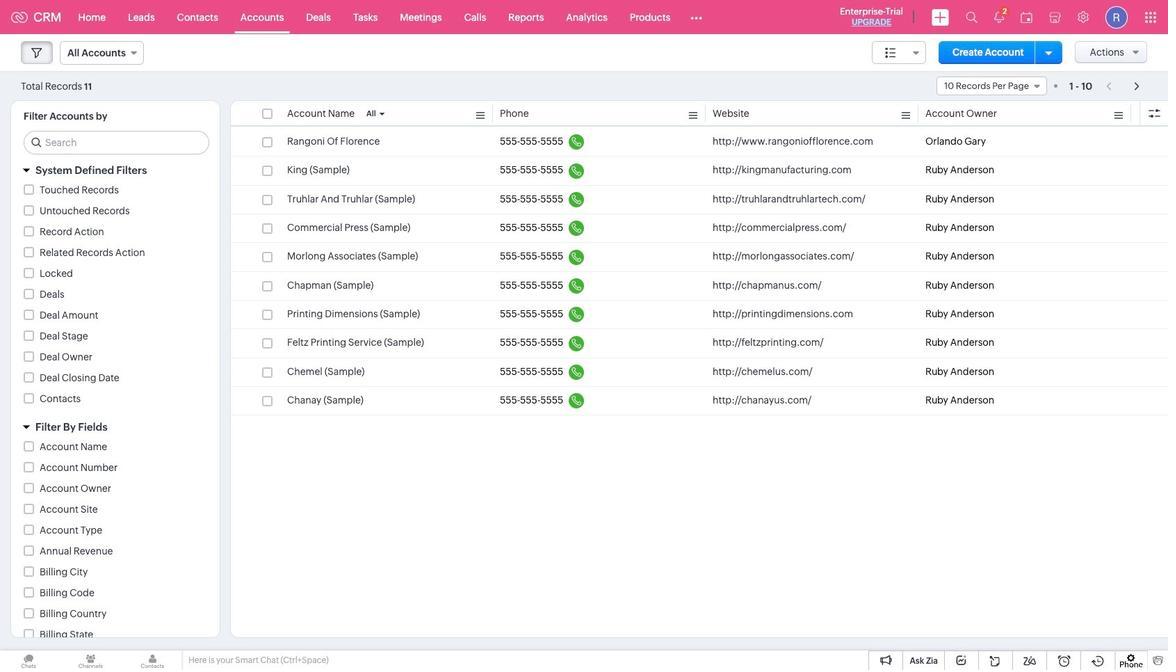 Task type: describe. For each thing, give the bounding box(es) containing it.
Search text field
[[24, 132, 209, 154]]

logo image
[[11, 11, 28, 23]]

contacts image
[[124, 651, 181, 670]]

channels image
[[62, 651, 119, 670]]

create menu element
[[924, 0, 958, 34]]

profile image
[[1106, 6, 1129, 28]]

size image
[[886, 47, 897, 59]]

chats image
[[0, 651, 57, 670]]

Other Modules field
[[682, 6, 712, 28]]

create menu image
[[932, 9, 950, 25]]



Task type: vqa. For each thing, say whether or not it's contained in the screenshot.
the 'Search' text field
yes



Task type: locate. For each thing, give the bounding box(es) containing it.
row group
[[231, 128, 1169, 416]]

search image
[[967, 11, 978, 23]]

calendar image
[[1021, 11, 1033, 23]]

none field size
[[873, 41, 927, 64]]

profile element
[[1098, 0, 1137, 34]]

search element
[[958, 0, 987, 34]]

signals element
[[987, 0, 1013, 34]]

None field
[[60, 41, 144, 65], [873, 41, 927, 64], [937, 77, 1048, 95], [60, 41, 144, 65], [937, 77, 1048, 95]]



